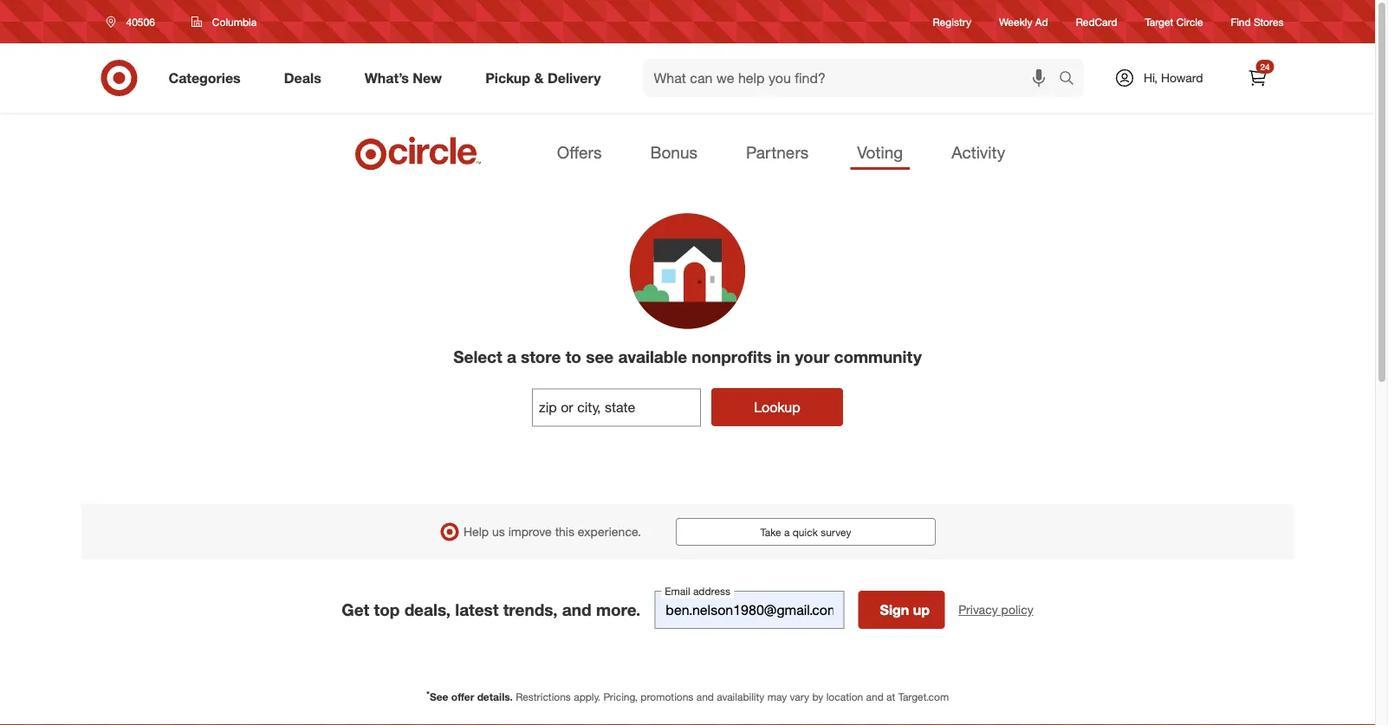 Task type: vqa. For each thing, say whether or not it's contained in the screenshot.
Mini in $3.50 HOLIDAY PEPPERMINT MINI CANDY CANES - 50CT/9OZ - FAVORITE DAY™
no



Task type: locate. For each thing, give the bounding box(es) containing it.
deals,
[[404, 600, 451, 620]]

pickup
[[485, 69, 530, 86]]

activity
[[951, 142, 1005, 162]]

promotions
[[641, 690, 693, 703]]

24
[[1260, 61, 1270, 72]]

trends,
[[503, 600, 558, 620]]

help
[[464, 524, 489, 539]]

1 vertical spatial a
[[784, 525, 790, 538]]

see
[[430, 690, 448, 703]]

policy
[[1001, 602, 1033, 617]]

take a quick survey button
[[676, 518, 936, 546]]

what's
[[365, 69, 409, 86]]

pickup & delivery link
[[471, 59, 623, 97]]

experience.
[[578, 524, 641, 539]]

hi,
[[1144, 70, 1158, 85]]

pickup & delivery
[[485, 69, 601, 86]]

weekly ad link
[[999, 14, 1048, 29]]

a inside take a quick survey button
[[784, 525, 790, 538]]

target circle logo image
[[352, 135, 484, 172]]

get
[[342, 600, 369, 620]]

up
[[913, 601, 930, 618]]

and left at in the bottom right of the page
[[866, 690, 884, 703]]

target circle
[[1145, 15, 1203, 28]]

latest
[[455, 600, 499, 620]]

40506
[[126, 15, 155, 28]]

What can we help you find? suggestions appear below search field
[[643, 59, 1063, 97]]

offers link
[[550, 137, 609, 170]]

deals
[[284, 69, 321, 86]]

and left more.
[[562, 600, 592, 620]]

a left store
[[507, 347, 516, 367]]

1 horizontal spatial a
[[784, 525, 790, 538]]

and
[[562, 600, 592, 620], [696, 690, 714, 703], [866, 690, 884, 703]]

top
[[374, 600, 400, 620]]

a
[[507, 347, 516, 367], [784, 525, 790, 538]]

0 horizontal spatial and
[[562, 600, 592, 620]]

target
[[1145, 15, 1173, 28]]

and left availability
[[696, 690, 714, 703]]

lookup
[[754, 398, 800, 415]]

survey
[[821, 525, 851, 538]]

store
[[521, 347, 561, 367]]

*
[[426, 688, 430, 699]]

availability
[[717, 690, 765, 703]]

None text field
[[654, 591, 844, 629]]

redcard link
[[1076, 14, 1117, 29]]

search
[[1051, 71, 1093, 88]]

location
[[826, 690, 863, 703]]

partners
[[746, 142, 809, 162]]

quick
[[793, 525, 818, 538]]

None text field
[[532, 388, 701, 427]]

weekly
[[999, 15, 1032, 28]]

sign
[[880, 601, 909, 618]]

stores
[[1254, 15, 1284, 28]]

a right take
[[784, 525, 790, 538]]

find stores
[[1231, 15, 1284, 28]]

registry
[[933, 15, 971, 28]]

to
[[565, 347, 581, 367]]

ad
[[1035, 15, 1048, 28]]

take a quick survey
[[760, 525, 851, 538]]

howard
[[1161, 70, 1203, 85]]

may
[[767, 690, 787, 703]]

0 vertical spatial a
[[507, 347, 516, 367]]

more.
[[596, 600, 641, 620]]

select a store to see available nonprofits in your community
[[453, 347, 922, 367]]

circle
[[1176, 15, 1203, 28]]

hi, howard
[[1144, 70, 1203, 85]]

what's new link
[[350, 59, 464, 97]]

community
[[834, 347, 922, 367]]

0 horizontal spatial a
[[507, 347, 516, 367]]

bonus link
[[643, 137, 704, 170]]

target circle link
[[1145, 14, 1203, 29]]

apply.
[[574, 690, 600, 703]]

1 horizontal spatial and
[[696, 690, 714, 703]]

find stores link
[[1231, 14, 1284, 29]]

in
[[776, 347, 790, 367]]



Task type: describe. For each thing, give the bounding box(es) containing it.
2 horizontal spatial and
[[866, 690, 884, 703]]

restrictions
[[516, 690, 571, 703]]

vary
[[790, 690, 809, 703]]

us
[[492, 524, 505, 539]]

registry link
[[933, 14, 971, 29]]

redcard
[[1076, 15, 1117, 28]]

by
[[812, 690, 823, 703]]

voting
[[857, 142, 903, 162]]

privacy policy
[[959, 602, 1033, 617]]

nonprofits
[[692, 347, 772, 367]]

find
[[1231, 15, 1251, 28]]

activity link
[[945, 137, 1012, 170]]

sign up
[[880, 601, 930, 618]]

available
[[618, 347, 687, 367]]

categories link
[[154, 59, 262, 97]]

your
[[795, 347, 829, 367]]

select
[[453, 347, 502, 367]]

pricing,
[[603, 690, 638, 703]]

get top deals, latest trends, and more.
[[342, 600, 641, 620]]

privacy
[[959, 602, 998, 617]]

details.
[[477, 690, 513, 703]]

at
[[886, 690, 895, 703]]

40506 button
[[95, 6, 173, 37]]

bonus
[[650, 142, 697, 162]]

offers
[[557, 142, 602, 162]]

partners link
[[739, 137, 816, 170]]

weekly ad
[[999, 15, 1048, 28]]

categories
[[169, 69, 241, 86]]

&
[[534, 69, 544, 86]]

sign up button
[[858, 591, 945, 629]]

24 link
[[1239, 59, 1277, 97]]

a for take
[[784, 525, 790, 538]]

deals link
[[269, 59, 343, 97]]

delivery
[[548, 69, 601, 86]]

a for select
[[507, 347, 516, 367]]

see
[[586, 347, 614, 367]]

search button
[[1051, 59, 1093, 101]]

help us improve this experience.
[[464, 524, 641, 539]]

columbia button
[[180, 6, 268, 37]]

columbia
[[212, 15, 257, 28]]

lookup button
[[711, 388, 843, 426]]

voting link
[[850, 137, 910, 170]]

privacy policy link
[[959, 601, 1033, 619]]

this
[[555, 524, 574, 539]]

* see offer details. restrictions apply. pricing, promotions and availability may vary by location and at target.com
[[426, 688, 949, 703]]

offer
[[451, 690, 474, 703]]

target.com
[[898, 690, 949, 703]]

improve
[[508, 524, 552, 539]]

take
[[760, 525, 781, 538]]

new
[[413, 69, 442, 86]]



